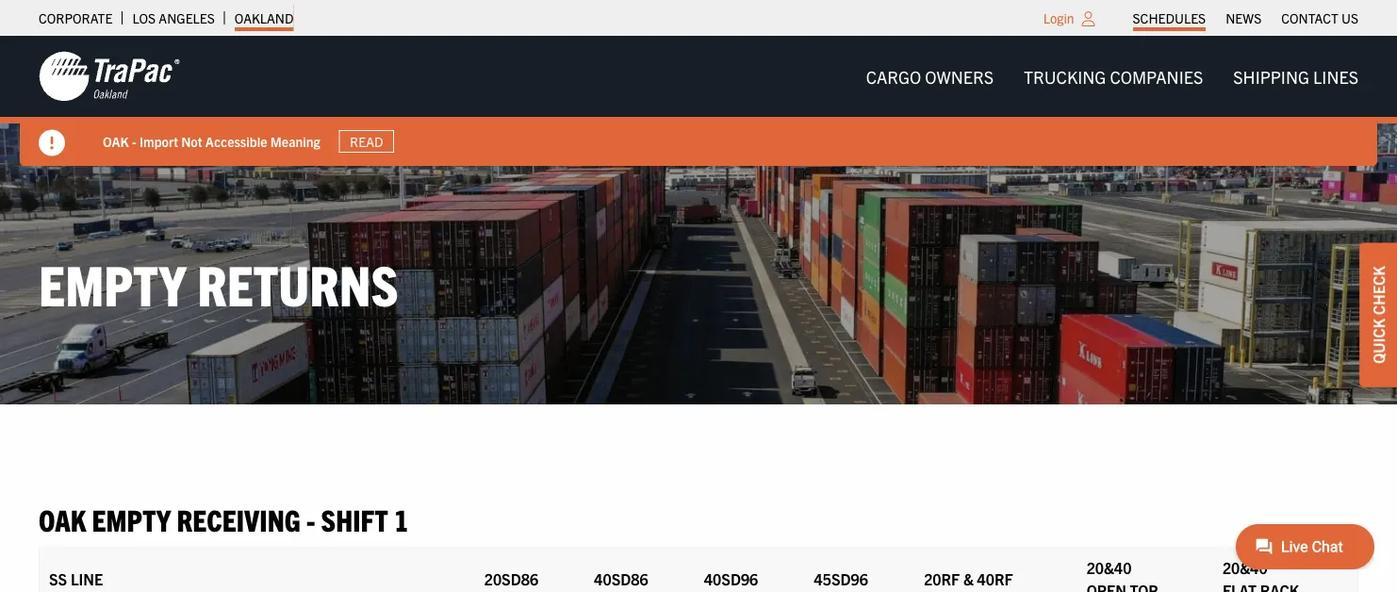 Task type: locate. For each thing, give the bounding box(es) containing it.
login link
[[1044, 9, 1075, 26]]

oakland link
[[235, 5, 294, 31]]

empty returns
[[39, 248, 399, 317]]

1 horizontal spatial 20&40
[[1223, 558, 1268, 577]]

menu bar down light 'icon'
[[851, 57, 1374, 95]]

0 vertical spatial -
[[132, 133, 136, 150]]

quick check
[[1369, 266, 1388, 364]]

1 horizontal spatial oak
[[103, 133, 129, 150]]

oak - import not accessible meaning
[[103, 133, 320, 150]]

ss
[[49, 569, 67, 588]]

shipping lines
[[1234, 66, 1359, 87]]

0 horizontal spatial oak
[[39, 501, 86, 538]]

menu bar up shipping
[[1123, 5, 1369, 31]]

0 horizontal spatial 20&40
[[1087, 558, 1132, 577]]

- left import
[[132, 133, 136, 150]]

1 vertical spatial menu bar
[[851, 57, 1374, 95]]

cargo owners
[[866, 66, 994, 87]]

1 20&40 from the left
[[1087, 558, 1132, 577]]

banner
[[0, 36, 1398, 166]]

shipping lines link
[[1219, 57, 1374, 95]]

oakland
[[235, 9, 294, 26]]

20&40
[[1087, 558, 1132, 577], [1223, 558, 1268, 577]]

lines
[[1314, 66, 1359, 87]]

oakland image
[[39, 50, 180, 103]]

shipping
[[1234, 66, 1310, 87]]

oak empty receiving                - shift 1
[[39, 501, 409, 538]]

quick
[[1369, 319, 1388, 364]]

read
[[350, 133, 383, 150]]

20sd86
[[484, 569, 539, 588]]

los angeles link
[[132, 5, 215, 31]]

login
[[1044, 9, 1075, 26]]

0 vertical spatial menu bar
[[1123, 5, 1369, 31]]

read link
[[339, 130, 394, 153]]

los
[[132, 9, 156, 26]]

20rf & 40rf
[[924, 569, 1013, 588]]

oak left import
[[103, 133, 129, 150]]

ss line
[[49, 569, 103, 588]]

empty
[[92, 501, 171, 538]]

cargo owners link
[[851, 57, 1009, 95]]

oak
[[103, 133, 129, 150], [39, 501, 86, 538]]

check
[[1369, 266, 1388, 315]]

import
[[139, 133, 178, 150]]

oak up the 'ss'
[[39, 501, 86, 538]]

cargo
[[866, 66, 922, 87]]

0 horizontal spatial -
[[132, 133, 136, 150]]

1 vertical spatial oak
[[39, 501, 86, 538]]

2 20&40 from the left
[[1223, 558, 1268, 577]]

empty
[[39, 248, 186, 317]]

1 horizontal spatial -
[[306, 501, 315, 538]]

-
[[132, 133, 136, 150], [306, 501, 315, 538]]

0 vertical spatial oak
[[103, 133, 129, 150]]

meaning
[[270, 133, 320, 150]]

us
[[1342, 9, 1359, 26]]

1
[[394, 501, 409, 538]]

&
[[964, 569, 974, 588]]

40sd96
[[704, 569, 759, 588]]

returns
[[197, 248, 399, 317]]

20rf
[[924, 569, 960, 588]]

schedules
[[1133, 9, 1206, 26]]

- left the "shift"
[[306, 501, 315, 538]]

shift
[[321, 501, 388, 538]]

45sd96
[[814, 569, 868, 588]]

news
[[1226, 9, 1262, 26]]

40sd86
[[594, 569, 649, 588]]

menu bar
[[1123, 5, 1369, 31], [851, 57, 1374, 95]]



Task type: vqa. For each thing, say whether or not it's contained in the screenshot.
the topmost Day
no



Task type: describe. For each thing, give the bounding box(es) containing it.
oak for oak empty receiving                - shift 1
[[39, 501, 86, 538]]

banner containing cargo owners
[[0, 36, 1398, 166]]

not
[[181, 133, 202, 150]]

contact us link
[[1282, 5, 1359, 31]]

trucking
[[1024, 66, 1106, 87]]

companies
[[1110, 66, 1204, 87]]

trucking companies link
[[1009, 57, 1219, 95]]

quick check link
[[1360, 243, 1398, 387]]

line
[[71, 569, 103, 588]]

accessible
[[205, 133, 267, 150]]

receiving
[[177, 501, 301, 538]]

trucking companies
[[1024, 66, 1204, 87]]

light image
[[1082, 11, 1095, 26]]

solid image
[[39, 130, 65, 156]]

owners
[[925, 66, 994, 87]]

menu bar containing cargo owners
[[851, 57, 1374, 95]]

schedules link
[[1133, 5, 1206, 31]]

corporate link
[[39, 5, 113, 31]]

corporate
[[39, 9, 113, 26]]

contact us
[[1282, 9, 1359, 26]]

angeles
[[159, 9, 215, 26]]

oak for oak - import not accessible meaning
[[103, 133, 129, 150]]

1 vertical spatial -
[[306, 501, 315, 538]]

contact
[[1282, 9, 1339, 26]]

news link
[[1226, 5, 1262, 31]]

40rf
[[978, 569, 1013, 588]]

los angeles
[[132, 9, 215, 26]]

menu bar containing schedules
[[1123, 5, 1369, 31]]



